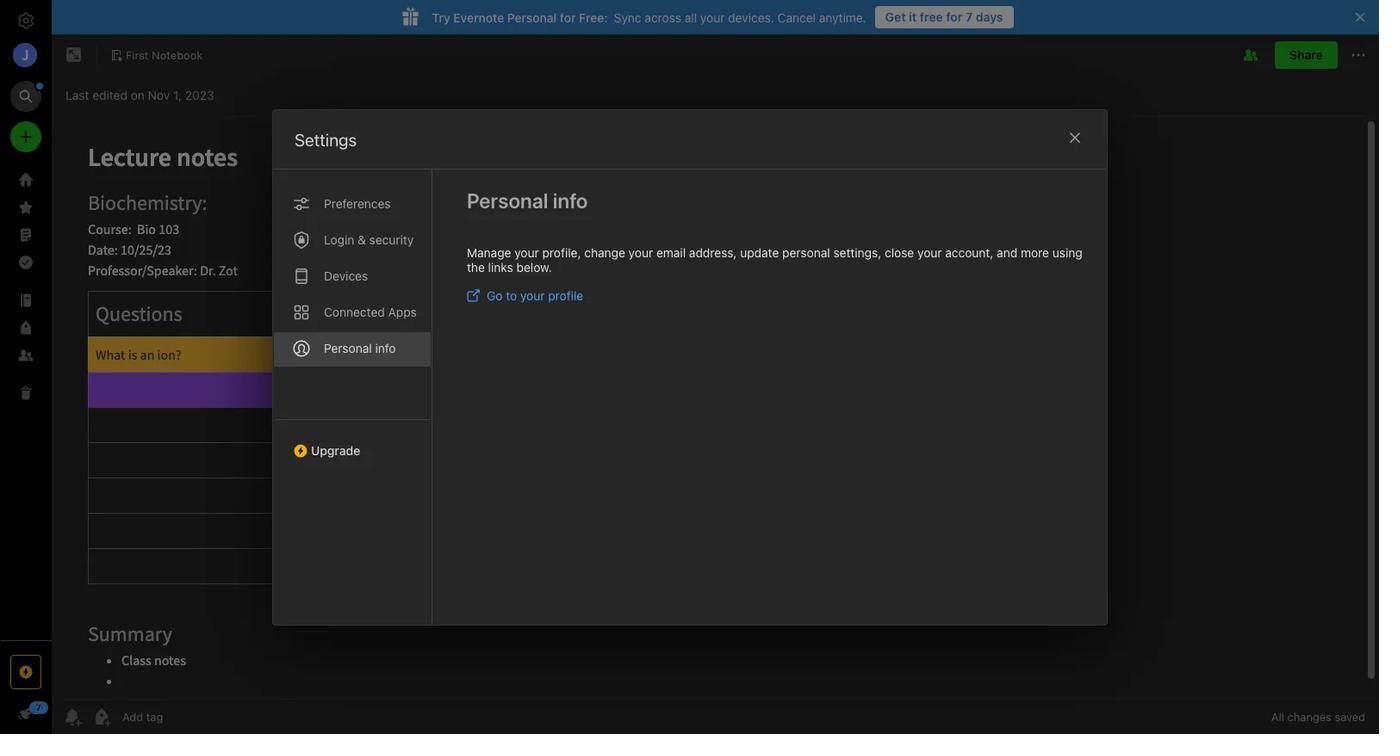 Task type: describe. For each thing, give the bounding box(es) containing it.
sync
[[614, 10, 641, 25]]

all
[[1271, 711, 1284, 724]]

1 vertical spatial personal info
[[323, 341, 395, 355]]

personal inside tab list
[[323, 341, 371, 355]]

first
[[126, 48, 149, 62]]

email
[[656, 245, 685, 260]]

try
[[432, 10, 450, 25]]

it
[[909, 9, 917, 24]]

your right links
[[514, 245, 539, 260]]

settings,
[[833, 245, 881, 260]]

expand note image
[[64, 45, 84, 65]]

and
[[996, 245, 1017, 260]]

&
[[357, 232, 366, 247]]

tab list containing preferences
[[273, 169, 432, 625]]

add tag image
[[91, 707, 112, 728]]

personal
[[782, 245, 830, 260]]

1 vertical spatial personal
[[466, 188, 548, 212]]

below.
[[516, 260, 552, 274]]

all changes saved
[[1271, 711, 1365, 724]]

for for free:
[[560, 10, 576, 25]]

last
[[65, 87, 89, 102]]

more
[[1020, 245, 1049, 260]]

0 vertical spatial personal
[[507, 10, 557, 25]]

close
[[884, 245, 914, 260]]

security
[[369, 232, 413, 247]]

cancel
[[778, 10, 816, 25]]

edited
[[92, 87, 127, 102]]

1 horizontal spatial personal info
[[466, 188, 587, 212]]

share button
[[1275, 41, 1338, 69]]

manage your profile, change your email address, update personal settings, close your account, and more using the links below.
[[466, 245, 1082, 274]]

all
[[685, 10, 697, 25]]

get it free for 7 days
[[885, 9, 1003, 24]]

saved
[[1335, 711, 1365, 724]]

free:
[[579, 10, 608, 25]]

Note Editor text field
[[52, 117, 1379, 699]]

for for 7
[[946, 9, 963, 24]]

home image
[[16, 170, 36, 190]]

info inside tab list
[[375, 341, 395, 355]]

upgrade image
[[16, 662, 36, 683]]

go to your profile button
[[466, 288, 583, 303]]

your left email
[[628, 245, 653, 260]]

upgrade button
[[273, 419, 431, 465]]

your right close
[[917, 245, 942, 260]]

settings image
[[16, 10, 36, 31]]

your right to
[[520, 288, 544, 303]]

notebook
[[152, 48, 203, 62]]

anytime.
[[819, 10, 866, 25]]

nov
[[148, 87, 170, 102]]

first notebook
[[126, 48, 203, 62]]

last edited on nov 1, 2023
[[65, 87, 214, 102]]



Task type: locate. For each thing, give the bounding box(es) containing it.
for
[[946, 9, 963, 24], [560, 10, 576, 25]]

manage
[[466, 245, 511, 260]]

profile
[[548, 288, 583, 303]]

0 horizontal spatial info
[[375, 341, 395, 355]]

devices.
[[728, 10, 774, 25]]

first notebook button
[[104, 43, 209, 67]]

1 horizontal spatial info
[[552, 188, 587, 212]]

info up profile,
[[552, 188, 587, 212]]

1 for from the left
[[946, 9, 963, 24]]

address,
[[689, 245, 736, 260]]

1 horizontal spatial for
[[946, 9, 963, 24]]

changes
[[1287, 711, 1332, 724]]

tab list
[[273, 169, 432, 625]]

update
[[740, 245, 779, 260]]

share
[[1289, 47, 1323, 62]]

go
[[486, 288, 502, 303]]

tree
[[0, 166, 52, 640]]

0 horizontal spatial personal info
[[323, 341, 395, 355]]

note window element
[[52, 34, 1379, 735]]

profile,
[[542, 245, 581, 260]]

on
[[131, 87, 145, 102]]

0 horizontal spatial for
[[560, 10, 576, 25]]

personal info down connected
[[323, 341, 395, 355]]

account,
[[945, 245, 993, 260]]

upgrade
[[311, 443, 360, 458]]

personal info up profile,
[[466, 188, 587, 212]]

login
[[323, 232, 354, 247]]

devices
[[323, 268, 368, 283]]

1 vertical spatial info
[[375, 341, 395, 355]]

try evernote personal for free: sync across all your devices. cancel anytime.
[[432, 10, 866, 25]]

2 vertical spatial personal
[[323, 341, 371, 355]]

2 for from the left
[[560, 10, 576, 25]]

connected apps
[[323, 305, 416, 319]]

add a reminder image
[[62, 707, 83, 728]]

free
[[920, 9, 943, 24]]

info down connected apps
[[375, 341, 395, 355]]

personal up manage
[[466, 188, 548, 212]]

0 vertical spatial personal info
[[466, 188, 587, 212]]

go to your profile
[[486, 288, 583, 303]]

your
[[700, 10, 725, 25], [514, 245, 539, 260], [628, 245, 653, 260], [917, 245, 942, 260], [520, 288, 544, 303]]

get
[[885, 9, 906, 24]]

the
[[466, 260, 484, 274]]

to
[[505, 288, 517, 303]]

personal
[[507, 10, 557, 25], [466, 188, 548, 212], [323, 341, 371, 355]]

info
[[552, 188, 587, 212], [375, 341, 395, 355]]

login & security
[[323, 232, 413, 247]]

change
[[584, 245, 625, 260]]

evernote
[[453, 10, 504, 25]]

get it free for 7 days button
[[875, 6, 1013, 28]]

days
[[976, 9, 1003, 24]]

personal down connected
[[323, 341, 371, 355]]

personal right evernote
[[507, 10, 557, 25]]

0 vertical spatial info
[[552, 188, 587, 212]]

links
[[488, 260, 513, 274]]

2023
[[185, 87, 214, 102]]

settings
[[294, 130, 356, 149]]

across
[[645, 10, 681, 25]]

apps
[[388, 305, 416, 319]]

close image
[[1064, 127, 1085, 148]]

for left free:
[[560, 10, 576, 25]]

your right all
[[700, 10, 725, 25]]

using
[[1052, 245, 1082, 260]]

for inside button
[[946, 9, 963, 24]]

1,
[[173, 87, 182, 102]]

for left 7
[[946, 9, 963, 24]]

7
[[966, 9, 973, 24]]

preferences
[[323, 196, 390, 211]]

personal info
[[466, 188, 587, 212], [323, 341, 395, 355]]

connected
[[323, 305, 384, 319]]



Task type: vqa. For each thing, say whether or not it's contained in the screenshot.
Insert
no



